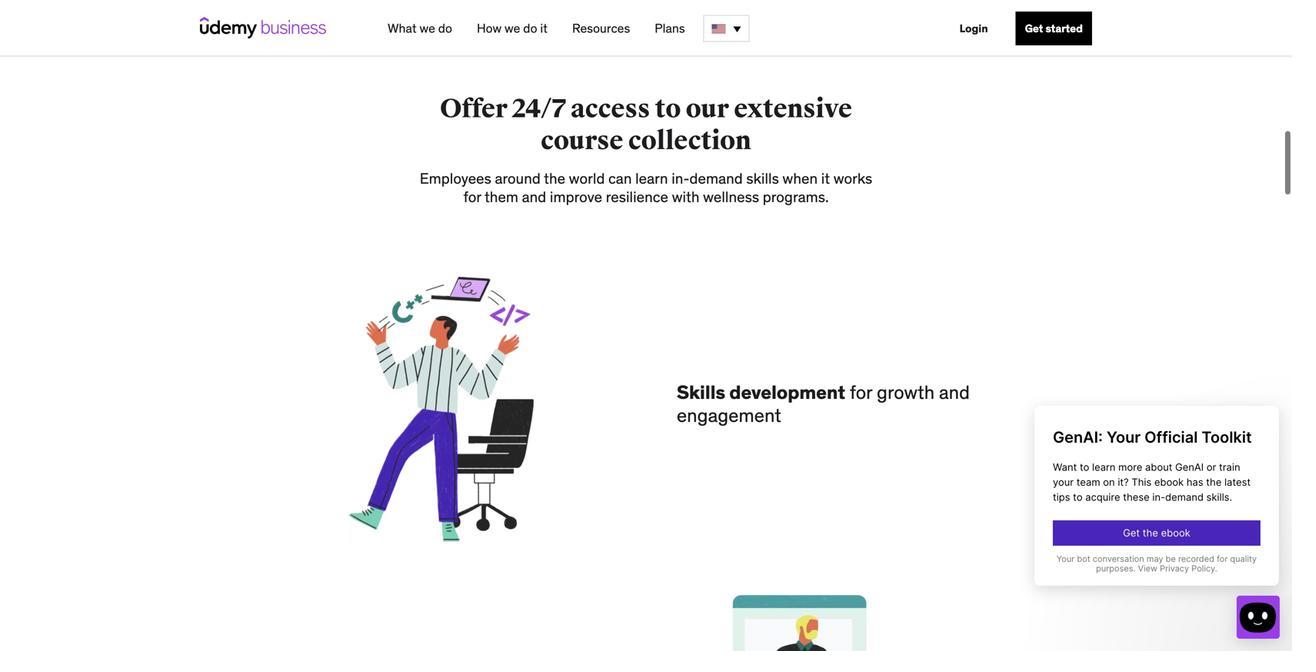 Task type: locate. For each thing, give the bounding box(es) containing it.
we right what
[[420, 20, 435, 36]]

0 vertical spatial it
[[541, 20, 548, 36]]

to
[[655, 93, 681, 125]]

1 horizontal spatial for
[[850, 381, 873, 405]]

and right the them
[[522, 188, 547, 206]]

0 horizontal spatial it
[[541, 20, 548, 36]]

it right when
[[822, 169, 830, 188]]

do right how
[[524, 20, 538, 36]]

we for what
[[420, 20, 435, 36]]

1 vertical spatial it
[[822, 169, 830, 188]]

menu navigation
[[376, 0, 1093, 57]]

how we do it button
[[471, 15, 554, 42]]

1 horizontal spatial and
[[940, 381, 970, 405]]

do inside popup button
[[524, 20, 538, 36]]

it inside employees around the world can learn in-demand skills when it works for them and improve resilience with wellness programs.
[[822, 169, 830, 188]]

what we do
[[388, 20, 452, 36]]

0 horizontal spatial for
[[464, 188, 482, 206]]

1 vertical spatial for
[[850, 381, 873, 405]]

0 horizontal spatial and
[[522, 188, 547, 206]]

for left the them
[[464, 188, 482, 206]]

we inside popup button
[[505, 20, 521, 36]]

1 vertical spatial and
[[940, 381, 970, 405]]

skills
[[747, 169, 779, 188]]

24/7
[[513, 93, 566, 125]]

plans
[[655, 20, 685, 36]]

1 horizontal spatial we
[[505, 20, 521, 36]]

0 vertical spatial and
[[522, 188, 547, 206]]

for left growth at the bottom right of the page
[[850, 381, 873, 405]]

for
[[464, 188, 482, 206], [850, 381, 873, 405]]

learn
[[636, 169, 668, 188]]

do inside dropdown button
[[438, 20, 452, 36]]

and
[[522, 188, 547, 206], [940, 381, 970, 405]]

resources
[[573, 20, 630, 36]]

2 we from the left
[[505, 20, 521, 36]]

when
[[783, 169, 818, 188]]

get
[[1026, 22, 1044, 35]]

udemy business image
[[200, 17, 326, 38]]

demand
[[690, 169, 743, 188]]

we inside dropdown button
[[420, 20, 435, 36]]

in-
[[672, 169, 690, 188]]

for inside employees around the world can learn in-demand skills when it works for them and improve resilience with wellness programs.
[[464, 188, 482, 206]]

do
[[438, 20, 452, 36], [524, 20, 538, 36]]

for growth and engagement
[[677, 381, 970, 428]]

and inside employees around the world can learn in-demand skills when it works for them and improve resilience with wellness programs.
[[522, 188, 547, 206]]

offer 24/7 access to our extensive course collection
[[440, 93, 853, 157]]

login button
[[951, 12, 998, 45]]

1 horizontal spatial do
[[524, 20, 538, 36]]

with
[[672, 188, 700, 206]]

1 we from the left
[[420, 20, 435, 36]]

it
[[541, 20, 548, 36], [822, 169, 830, 188]]

2 do from the left
[[524, 20, 538, 36]]

programs.
[[763, 188, 829, 206]]

development
[[730, 381, 846, 405]]

0 horizontal spatial do
[[438, 20, 452, 36]]

around
[[495, 169, 541, 188]]

started
[[1046, 22, 1084, 35]]

and right growth at the bottom right of the page
[[940, 381, 970, 405]]

we right how
[[505, 20, 521, 36]]

what
[[388, 20, 417, 36]]

it right how
[[541, 20, 548, 36]]

0 vertical spatial for
[[464, 188, 482, 206]]

do for how we do it
[[524, 20, 538, 36]]

1 do from the left
[[438, 20, 452, 36]]

skills development
[[677, 381, 846, 405]]

0 horizontal spatial we
[[420, 20, 435, 36]]

1 horizontal spatial it
[[822, 169, 830, 188]]

do right what
[[438, 20, 452, 36]]

we
[[420, 20, 435, 36], [505, 20, 521, 36]]



Task type: vqa. For each thing, say whether or not it's contained in the screenshot.
of
no



Task type: describe. For each thing, give the bounding box(es) containing it.
course
[[541, 125, 624, 157]]

them
[[485, 188, 519, 206]]

and inside for growth and engagement
[[940, 381, 970, 405]]

employees around the world can learn in-demand skills when it works for them and improve resilience with wellness programs.
[[420, 169, 873, 206]]

how
[[477, 20, 502, 36]]

it inside the how we do it popup button
[[541, 20, 548, 36]]

engagement
[[677, 405, 782, 428]]

extensive
[[734, 93, 853, 125]]

offer
[[440, 93, 508, 125]]

the
[[544, 169, 566, 188]]

works
[[834, 169, 873, 188]]

for inside for growth and engagement
[[850, 381, 873, 405]]

get started link
[[1016, 12, 1093, 45]]

get started
[[1026, 22, 1084, 35]]

collection
[[629, 125, 752, 157]]

wellness
[[704, 188, 760, 206]]

login
[[960, 22, 989, 35]]

we for how
[[505, 20, 521, 36]]

improve
[[550, 188, 603, 206]]

resources button
[[566, 15, 637, 42]]

world
[[569, 169, 605, 188]]

can
[[609, 169, 632, 188]]

how we do it
[[477, 20, 548, 36]]

do for what we do
[[438, 20, 452, 36]]

plans button
[[649, 15, 692, 42]]

what we do button
[[382, 15, 459, 42]]

skills
[[677, 381, 726, 405]]

access
[[571, 93, 651, 125]]

our
[[686, 93, 730, 125]]

growth
[[877, 381, 935, 405]]

employees
[[420, 169, 492, 188]]

resilience
[[606, 188, 669, 206]]



